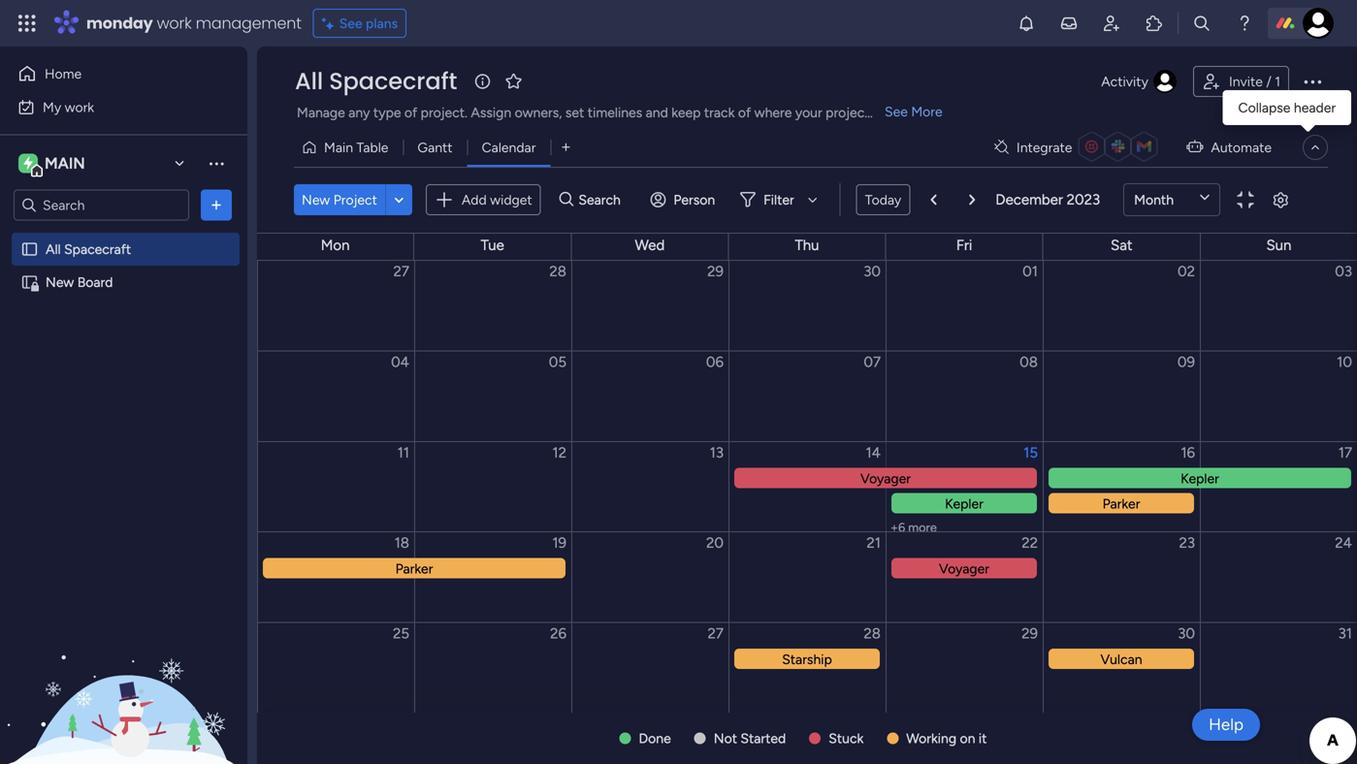 Task type: locate. For each thing, give the bounding box(es) containing it.
notifications image
[[1017, 14, 1036, 33]]

1 vertical spatial new
[[46, 274, 74, 291]]

1 vertical spatial all
[[46, 241, 61, 258]]

1 horizontal spatial new
[[302, 192, 330, 208]]

of right 'type'
[[405, 104, 417, 121]]

see plans
[[339, 15, 398, 32]]

main
[[45, 154, 85, 173]]

arrow down image
[[801, 188, 824, 212]]

management
[[196, 12, 301, 34]]

of
[[405, 104, 417, 121], [738, 104, 751, 121]]

see left plans
[[339, 15, 363, 32]]

private board image
[[20, 273, 39, 292]]

1 horizontal spatial options image
[[1301, 70, 1324, 93]]

see
[[339, 15, 363, 32], [885, 103, 908, 120]]

assign
[[471, 104, 512, 121]]

1 horizontal spatial all
[[295, 65, 323, 98]]

options image down workspace options image on the left top of the page
[[207, 196, 226, 215]]

all spacecraft
[[295, 65, 457, 98], [46, 241, 131, 258]]

keep
[[672, 104, 701, 121]]

type
[[373, 104, 401, 121]]

0 vertical spatial new
[[302, 192, 330, 208]]

activity
[[1102, 73, 1149, 90]]

1 vertical spatial spacecraft
[[64, 241, 131, 258]]

autopilot image
[[1187, 134, 1204, 159]]

all up manage
[[295, 65, 323, 98]]

main table
[[324, 139, 389, 156]]

0 vertical spatial see
[[339, 15, 363, 32]]

0 horizontal spatial all spacecraft
[[46, 241, 131, 258]]

0 horizontal spatial all
[[46, 241, 61, 258]]

1 horizontal spatial of
[[738, 104, 751, 121]]

spacecraft up board
[[64, 241, 131, 258]]

0 vertical spatial options image
[[1301, 70, 1324, 93]]

december 2023
[[996, 191, 1100, 208]]

filter button
[[733, 184, 824, 215]]

0 horizontal spatial see
[[339, 15, 363, 32]]

search everything image
[[1192, 14, 1212, 33]]

workspace image
[[23, 153, 33, 174]]

v2 search image
[[560, 189, 574, 211]]

1 horizontal spatial spacecraft
[[329, 65, 457, 98]]

see inside see more link
[[885, 103, 908, 120]]

0 horizontal spatial spacecraft
[[64, 241, 131, 258]]

all spacecraft inside list box
[[46, 241, 131, 258]]

see more link
[[883, 102, 945, 121]]

show board description image
[[471, 72, 494, 91]]

+6
[[891, 520, 905, 535]]

all inside list box
[[46, 241, 61, 258]]

table
[[357, 139, 389, 156]]

1 vertical spatial work
[[65, 99, 94, 115]]

1 horizontal spatial all spacecraft
[[295, 65, 457, 98]]

see plans button
[[313, 9, 407, 38]]

all spacecraft up 'type'
[[295, 65, 457, 98]]

sat
[[1111, 237, 1133, 254]]

fri
[[957, 237, 973, 254]]

list box
[[0, 229, 247, 561]]

project
[[334, 192, 377, 208]]

1 horizontal spatial work
[[157, 12, 192, 34]]

invite
[[1229, 73, 1263, 90]]

+6 more link
[[891, 520, 1042, 535]]

started
[[741, 731, 786, 747]]

main table button
[[294, 132, 403, 163]]

options image up header
[[1301, 70, 1324, 93]]

see inside 'see plans' button
[[339, 15, 363, 32]]

all spacecraft up board
[[46, 241, 131, 258]]

add widget
[[462, 191, 532, 208]]

0 horizontal spatial work
[[65, 99, 94, 115]]

thu
[[795, 237, 819, 254]]

mon
[[321, 237, 350, 254]]

new
[[302, 192, 330, 208], [46, 274, 74, 291]]

monday work management
[[86, 12, 301, 34]]

0 horizontal spatial of
[[405, 104, 417, 121]]

owners,
[[515, 104, 562, 121]]

more
[[911, 103, 943, 120]]

all right public board icon
[[46, 241, 61, 258]]

work right the my on the top of the page
[[65, 99, 94, 115]]

spacecraft up 'type'
[[329, 65, 457, 98]]

monday
[[86, 12, 153, 34]]

workspace selection element
[[18, 152, 88, 177]]

wed
[[635, 237, 665, 254]]

calendar
[[482, 139, 536, 156]]

help button
[[1193, 709, 1260, 741]]

work right monday
[[157, 12, 192, 34]]

/
[[1267, 73, 1272, 90]]

new for new board
[[46, 274, 74, 291]]

0 horizontal spatial options image
[[207, 196, 226, 215]]

1 horizontal spatial see
[[885, 103, 908, 120]]

options image
[[1301, 70, 1324, 93], [207, 196, 226, 215]]

1 vertical spatial all spacecraft
[[46, 241, 131, 258]]

where
[[754, 104, 792, 121]]

of right track
[[738, 104, 751, 121]]

option
[[0, 232, 247, 236]]

gantt button
[[403, 132, 467, 163]]

new left project
[[302, 192, 330, 208]]

integrate
[[1017, 139, 1073, 156]]

all
[[295, 65, 323, 98], [46, 241, 61, 258]]

All Spacecraft field
[[290, 65, 462, 98]]

spacecraft
[[329, 65, 457, 98], [64, 241, 131, 258]]

0 vertical spatial all
[[295, 65, 323, 98]]

work inside button
[[65, 99, 94, 115]]

public board image
[[20, 240, 39, 259]]

plans
[[366, 15, 398, 32]]

inbox image
[[1060, 14, 1079, 33]]

1 vertical spatial options image
[[207, 196, 226, 215]]

see left more
[[885, 103, 908, 120]]

1 vertical spatial see
[[885, 103, 908, 120]]

new right "private board" icon
[[46, 274, 74, 291]]

set
[[566, 104, 584, 121]]

more
[[908, 520, 937, 535]]

0 vertical spatial work
[[157, 12, 192, 34]]

today button
[[856, 184, 910, 215]]

work
[[157, 12, 192, 34], [65, 99, 94, 115]]

collapse
[[1239, 99, 1291, 116]]

collapse header
[[1239, 99, 1336, 116]]

workspace image
[[18, 153, 38, 174]]

+6 more
[[891, 520, 937, 535]]

invite members image
[[1102, 14, 1122, 33]]

0 vertical spatial all spacecraft
[[295, 65, 457, 98]]

home button
[[12, 58, 209, 89]]

0 horizontal spatial new
[[46, 274, 74, 291]]

new inside button
[[302, 192, 330, 208]]

work for monday
[[157, 12, 192, 34]]

new inside list box
[[46, 274, 74, 291]]

noah lott image
[[1303, 8, 1334, 39]]



Task type: vqa. For each thing, say whether or not it's contained in the screenshot.
thu
yes



Task type: describe. For each thing, give the bounding box(es) containing it.
your
[[795, 104, 823, 121]]

list box containing all spacecraft
[[0, 229, 247, 561]]

1
[[1275, 73, 1281, 90]]

2 of from the left
[[738, 104, 751, 121]]

automate
[[1211, 139, 1272, 156]]

gantt
[[418, 139, 453, 156]]

add widget button
[[426, 184, 541, 215]]

my work button
[[12, 92, 209, 123]]

project
[[826, 104, 870, 121]]

tue
[[481, 237, 504, 254]]

and
[[646, 104, 668, 121]]

new for new project
[[302, 192, 330, 208]]

work for my
[[65, 99, 94, 115]]

stuck
[[829, 731, 864, 747]]

main button
[[14, 147, 193, 180]]

add to favorites image
[[504, 71, 523, 91]]

spacecraft inside list box
[[64, 241, 131, 258]]

widget
[[490, 191, 532, 208]]

collapse board header image
[[1308, 140, 1323, 155]]

lottie animation image
[[0, 569, 247, 765]]

december
[[996, 191, 1063, 208]]

workspace options image
[[207, 154, 226, 173]]

person
[[674, 192, 715, 208]]

sun
[[1267, 237, 1292, 254]]

working
[[907, 731, 957, 747]]

track
[[704, 104, 735, 121]]

new project
[[302, 192, 377, 208]]

person button
[[643, 184, 727, 215]]

see for see more
[[885, 103, 908, 120]]

filter
[[764, 192, 794, 208]]

new project button
[[294, 184, 385, 215]]

Search in workspace field
[[41, 194, 162, 216]]

manage
[[297, 104, 345, 121]]

0 vertical spatial spacecraft
[[329, 65, 457, 98]]

home
[[45, 65, 82, 82]]

manage any type of project. assign owners, set timelines and keep track of where your project stands.
[[297, 104, 916, 121]]

done
[[639, 731, 671, 747]]

angle down image
[[394, 193, 404, 207]]

apps image
[[1145, 14, 1164, 33]]

today
[[865, 192, 902, 208]]

not
[[714, 731, 737, 747]]

calendar button
[[467, 132, 551, 163]]

dapulse integrations image
[[995, 140, 1009, 155]]

stands.
[[873, 104, 916, 121]]

not started
[[714, 731, 786, 747]]

month
[[1134, 192, 1174, 208]]

1 of from the left
[[405, 104, 417, 121]]

list arrow image
[[931, 194, 937, 206]]

any
[[349, 104, 370, 121]]

my work
[[43, 99, 94, 115]]

list arrow image
[[970, 194, 975, 206]]

on
[[960, 731, 976, 747]]

see more
[[885, 103, 943, 120]]

it
[[979, 731, 987, 747]]

my
[[43, 99, 61, 115]]

select product image
[[17, 14, 37, 33]]

help image
[[1235, 14, 1255, 33]]

header
[[1294, 99, 1336, 116]]

invite / 1
[[1229, 73, 1281, 90]]

main
[[324, 139, 353, 156]]

lottie animation element
[[0, 569, 247, 765]]

2023
[[1067, 191, 1100, 208]]

timelines
[[588, 104, 643, 121]]

board
[[77, 274, 113, 291]]

add
[[462, 191, 487, 208]]

activity button
[[1094, 66, 1186, 97]]

see for see plans
[[339, 15, 363, 32]]

working on it
[[907, 731, 987, 747]]

add view image
[[562, 140, 570, 155]]

project.
[[421, 104, 468, 121]]

help
[[1209, 715, 1244, 735]]

invite / 1 button
[[1193, 66, 1289, 97]]

Search field
[[574, 186, 632, 213]]

new board
[[46, 274, 113, 291]]



